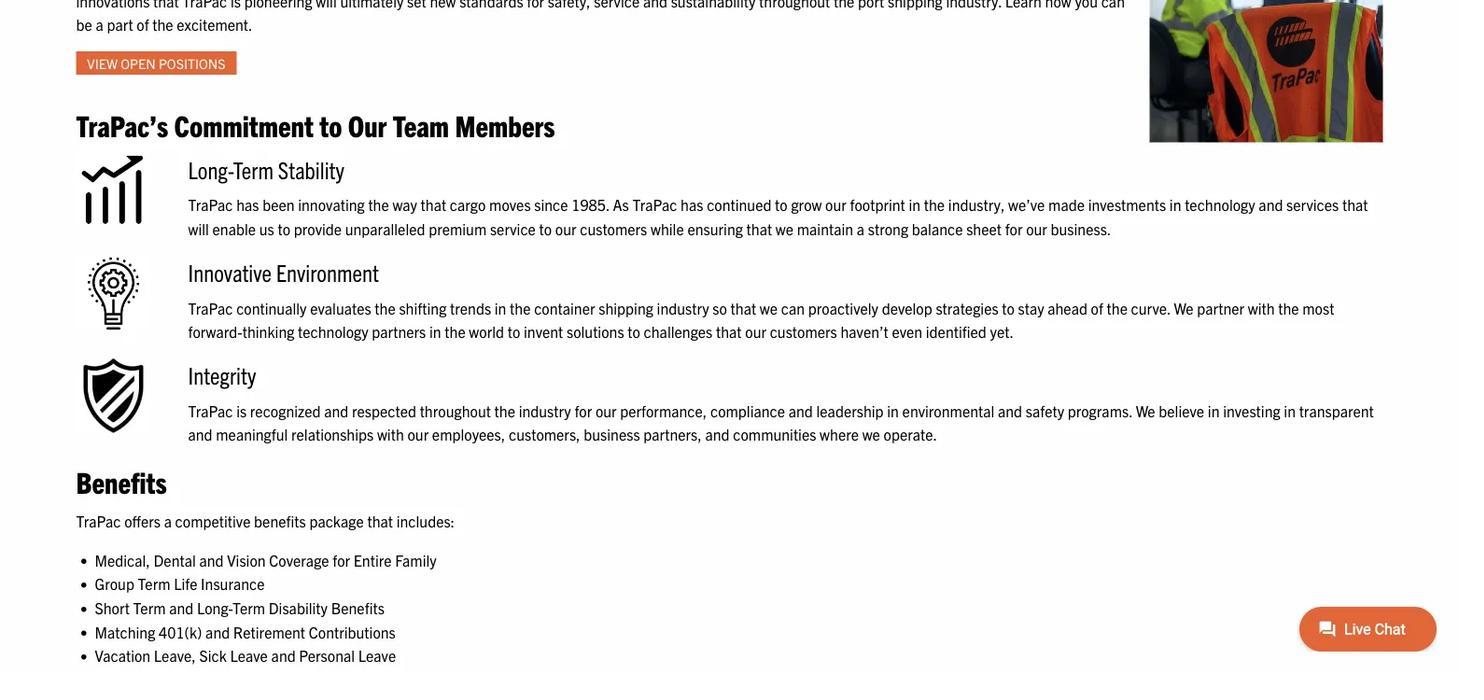 Task type: vqa. For each thing, say whether or not it's contained in the screenshot.
'recognized'
yes



Task type: locate. For each thing, give the bounding box(es) containing it.
1 vertical spatial technology
[[298, 322, 369, 341]]

has up the ensuring
[[681, 195, 704, 214]]

0 vertical spatial benefits
[[76, 463, 167, 500]]

strategies
[[936, 298, 999, 317]]

1 vertical spatial customers
[[770, 322, 837, 341]]

with inside the trapac continually evaluates the shifting trends in the container shipping industry so that we can proactively develop strategies to stay ahead of the curve. we partner with the most forward-thinking technology partners in the world to invent solutions to challenges that our customers haven't even identified yet.
[[1248, 298, 1275, 317]]

premium
[[429, 219, 487, 238]]

long-
[[188, 154, 233, 184], [197, 598, 233, 617]]

0 horizontal spatial technology
[[298, 322, 369, 341]]

2 vertical spatial for
[[333, 551, 350, 569]]

trapac left is
[[188, 401, 233, 420]]

we inside the trapac continually evaluates the shifting trends in the container shipping industry so that we can proactively develop strategies to stay ahead of the curve. we partner with the most forward-thinking technology partners in the world to invent solutions to challenges that our customers haven't even identified yet.
[[760, 298, 778, 317]]

term down insurance on the left
[[233, 598, 265, 617]]

industry inside the trapac continually evaluates the shifting trends in the container shipping industry so that we can proactively develop strategies to stay ahead of the curve. we partner with the most forward-thinking technology partners in the world to invent solutions to challenges that our customers haven't even identified yet.
[[657, 298, 709, 317]]

customers inside trapac has been innovating the way that cargo moves since 1985. as trapac has continued to grow our footprint in the industry, we've made investments in technology and services that will enable us to provide unparalleled premium service to our customers while ensuring that we maintain a strong balance sheet for our business.
[[580, 219, 648, 238]]

positions
[[159, 54, 226, 71]]

invent
[[524, 322, 563, 341]]

world
[[469, 322, 504, 341]]

throughout
[[420, 401, 491, 420]]

we inside trapac has been innovating the way that cargo moves since 1985. as trapac has continued to grow our footprint in the industry, we've made investments in technology and services that will enable us to provide unparalleled premium service to our customers while ensuring that we maintain a strong balance sheet for our business.
[[776, 219, 794, 238]]

we left the can
[[760, 298, 778, 317]]

0 vertical spatial customers
[[580, 219, 648, 238]]

1985.
[[572, 195, 610, 214]]

technology left services
[[1185, 195, 1256, 214]]

with inside trapac is recognized and respected throughout the industry for our performance, compliance and leadership in environmental and safety programs. we believe in investing in transparent and meaningful relationships with our employees, customers, business partners, and communities where we operate.
[[377, 425, 404, 444]]

trapac offers a competitive benefits package that includes:
[[76, 512, 455, 531]]

that
[[421, 195, 447, 214], [1343, 195, 1369, 214], [747, 219, 772, 238], [731, 298, 757, 317], [716, 322, 742, 341], [367, 512, 393, 531]]

to left our
[[320, 107, 342, 143]]

the inside trapac is recognized and respected throughout the industry for our performance, compliance and leadership in environmental and safety programs. we believe in investing in transparent and meaningful relationships with our employees, customers, business partners, and communities where we operate.
[[495, 401, 515, 420]]

0 horizontal spatial benefits
[[76, 463, 167, 500]]

in right investments in the top right of the page
[[1170, 195, 1182, 214]]

benefits
[[254, 512, 306, 531]]

our down we've
[[1026, 219, 1048, 238]]

the right of
[[1107, 298, 1128, 317]]

1 horizontal spatial technology
[[1185, 195, 1256, 214]]

open
[[121, 54, 156, 71]]

the up partners
[[375, 298, 396, 317]]

and up communities
[[789, 401, 813, 420]]

0 horizontal spatial industry
[[519, 401, 571, 420]]

benefits up offers
[[76, 463, 167, 500]]

the up unparalleled
[[368, 195, 389, 214]]

industry up customers,
[[519, 401, 571, 420]]

in up world
[[495, 298, 507, 317]]

the up balance
[[924, 195, 945, 214]]

1 vertical spatial long-
[[197, 598, 233, 617]]

0 horizontal spatial with
[[377, 425, 404, 444]]

1 horizontal spatial for
[[575, 401, 592, 420]]

continually
[[236, 298, 307, 317]]

trapac left offers
[[76, 512, 121, 531]]

long- down insurance on the left
[[197, 598, 233, 617]]

to right world
[[508, 322, 520, 341]]

technology
[[1185, 195, 1256, 214], [298, 322, 369, 341]]

1 vertical spatial industry
[[519, 401, 571, 420]]

trapac inside trapac is recognized and respected throughout the industry for our performance, compliance and leadership in environmental and safety programs. we believe in investing in transparent and meaningful relationships with our employees, customers, business partners, and communities where we operate.
[[188, 401, 233, 420]]

1 horizontal spatial customers
[[770, 322, 837, 341]]

entire
[[354, 551, 392, 569]]

enable
[[213, 219, 256, 238]]

and up insurance on the left
[[199, 551, 224, 569]]

customers down the 'as' on the top of the page
[[580, 219, 648, 238]]

solutions
[[567, 322, 624, 341]]

1 horizontal spatial with
[[1248, 298, 1275, 317]]

in down "shifting"
[[430, 322, 441, 341]]

leave down contributions
[[358, 646, 396, 665]]

trapac
[[188, 195, 233, 214], [633, 195, 677, 214], [188, 298, 233, 317], [188, 401, 233, 420], [76, 512, 121, 531]]

for left entire
[[333, 551, 350, 569]]

and left the meaningful
[[188, 425, 213, 444]]

retirement
[[233, 622, 305, 641]]

we down "grow"
[[776, 219, 794, 238]]

in right believe
[[1208, 401, 1220, 420]]

our down since
[[555, 219, 577, 238]]

sheet
[[967, 219, 1002, 238]]

0 horizontal spatial leave
[[230, 646, 268, 665]]

1 horizontal spatial has
[[681, 195, 704, 214]]

vacation
[[95, 646, 151, 665]]

that up entire
[[367, 512, 393, 531]]

business
[[584, 425, 640, 444]]

2 horizontal spatial for
[[1006, 219, 1023, 238]]

for
[[1006, 219, 1023, 238], [575, 401, 592, 420], [333, 551, 350, 569]]

view open positions
[[87, 54, 226, 71]]

benefits up contributions
[[331, 598, 385, 617]]

haven't
[[841, 322, 889, 341]]

curve. we
[[1132, 298, 1194, 317]]

programs.
[[1068, 401, 1133, 420]]

is
[[236, 401, 247, 420]]

relationships
[[291, 425, 374, 444]]

trapac up will at the top left
[[188, 195, 233, 214]]

0 vertical spatial with
[[1248, 298, 1275, 317]]

sick
[[199, 646, 227, 665]]

and up relationships
[[324, 401, 349, 420]]

that right way on the left of the page
[[421, 195, 447, 214]]

benefits
[[76, 463, 167, 500], [331, 598, 385, 617]]

industry up challenges
[[657, 298, 709, 317]]

believe
[[1159, 401, 1205, 420]]

matching
[[95, 622, 155, 641]]

leave,
[[154, 646, 196, 665]]

maintain
[[797, 219, 854, 238]]

technology down the evaluates
[[298, 322, 369, 341]]

trapac inside the trapac continually evaluates the shifting trends in the container shipping industry so that we can proactively develop strategies to stay ahead of the curve. we partner with the most forward-thinking technology partners in the world to invent solutions to challenges that our customers haven't even identified yet.
[[188, 298, 233, 317]]

industry
[[657, 298, 709, 317], [519, 401, 571, 420]]

leave down retirement
[[230, 646, 268, 665]]

the down trends
[[445, 322, 466, 341]]

0 vertical spatial industry
[[657, 298, 709, 317]]

short
[[95, 598, 130, 617]]

the
[[368, 195, 389, 214], [924, 195, 945, 214], [375, 298, 396, 317], [510, 298, 531, 317], [1107, 298, 1128, 317], [1279, 298, 1300, 317], [445, 322, 466, 341], [495, 401, 515, 420]]

trapac up forward-
[[188, 298, 233, 317]]

0 horizontal spatial customers
[[580, 219, 648, 238]]

commitment
[[174, 107, 314, 143]]

1 vertical spatial benefits
[[331, 598, 385, 617]]

leave
[[230, 646, 268, 665], [358, 646, 396, 665]]

a inside trapac has been innovating the way that cargo moves since 1985. as trapac has continued to grow our footprint in the industry, we've made investments in technology and services that will enable us to provide unparalleled premium service to our customers while ensuring that we maintain a strong balance sheet for our business.
[[857, 219, 865, 238]]

2 vertical spatial we
[[863, 425, 881, 444]]

and
[[1259, 195, 1284, 214], [324, 401, 349, 420], [789, 401, 813, 420], [998, 401, 1023, 420], [188, 425, 213, 444], [706, 425, 730, 444], [199, 551, 224, 569], [169, 598, 194, 617], [206, 622, 230, 641], [271, 646, 296, 665]]

grow
[[791, 195, 822, 214]]

customers down the can
[[770, 322, 837, 341]]

with down respected
[[377, 425, 404, 444]]

with right partner at the top right of page
[[1248, 298, 1275, 317]]

1 horizontal spatial benefits
[[331, 598, 385, 617]]

so
[[713, 298, 727, 317]]

in
[[909, 195, 921, 214], [1170, 195, 1182, 214], [495, 298, 507, 317], [430, 322, 441, 341], [887, 401, 899, 420], [1208, 401, 1220, 420], [1284, 401, 1296, 420]]

our inside the trapac continually evaluates the shifting trends in the container shipping industry so that we can proactively develop strategies to stay ahead of the curve. we partner with the most forward-thinking technology partners in the world to invent solutions to challenges that our customers haven't even identified yet.
[[745, 322, 767, 341]]

that down so
[[716, 322, 742, 341]]

1 vertical spatial for
[[575, 401, 592, 420]]

the left most
[[1279, 298, 1300, 317]]

trapac up while
[[633, 195, 677, 214]]

a left the strong
[[857, 219, 865, 238]]

0 vertical spatial we
[[776, 219, 794, 238]]

the up employees,
[[495, 401, 515, 420]]

0 vertical spatial a
[[857, 219, 865, 238]]

term up been
[[233, 154, 274, 184]]

container
[[534, 298, 595, 317]]

been
[[263, 195, 295, 214]]

0 horizontal spatial has
[[236, 195, 259, 214]]

has up enable
[[236, 195, 259, 214]]

0 horizontal spatial for
[[333, 551, 350, 569]]

long- down commitment
[[188, 154, 233, 184]]

and left services
[[1259, 195, 1284, 214]]

shifting
[[399, 298, 447, 317]]

way
[[393, 195, 417, 214]]

group
[[95, 575, 134, 593]]

and inside trapac has been innovating the way that cargo moves since 1985. as trapac has continued to grow our footprint in the industry, we've made investments in technology and services that will enable us to provide unparalleled premium service to our customers while ensuring that we maintain a strong balance sheet for our business.
[[1259, 195, 1284, 214]]

trapac for innovative environment
[[188, 298, 233, 317]]

in up operate.
[[887, 401, 899, 420]]

family
[[395, 551, 437, 569]]

our
[[826, 195, 847, 214], [555, 219, 577, 238], [1026, 219, 1048, 238], [745, 322, 767, 341], [596, 401, 617, 420], [408, 425, 429, 444]]

industry,
[[949, 195, 1005, 214]]

1 vertical spatial we
[[760, 298, 778, 317]]

medical, dental and vision coverage for entire family group term life insurance short term and long-term disability benefits matching 401(k) and retirement contributions vacation leave, sick leave and personal leave
[[95, 551, 437, 665]]

and up the sick
[[206, 622, 230, 641]]

we down leadership
[[863, 425, 881, 444]]

0 horizontal spatial a
[[164, 512, 172, 531]]

to left "grow"
[[775, 195, 788, 214]]

contributions
[[309, 622, 396, 641]]

most
[[1303, 298, 1335, 317]]

0 vertical spatial technology
[[1185, 195, 1256, 214]]

we inside trapac is recognized and respected throughout the industry for our performance, compliance and leadership in environmental and safety programs. we believe in investing in transparent and meaningful relationships with our employees, customers, business partners, and communities where we operate.
[[863, 425, 881, 444]]

transparent
[[1300, 401, 1375, 420]]

yet.
[[990, 322, 1014, 341]]

since
[[534, 195, 568, 214]]

package
[[309, 512, 364, 531]]

we
[[776, 219, 794, 238], [760, 298, 778, 317], [863, 425, 881, 444]]

as
[[613, 195, 629, 214]]

environment
[[276, 257, 379, 286]]

for up business
[[575, 401, 592, 420]]

ahead
[[1048, 298, 1088, 317]]

that down continued
[[747, 219, 772, 238]]

our right challenges
[[745, 322, 767, 341]]

0 vertical spatial long-
[[188, 154, 233, 184]]

can
[[781, 298, 805, 317]]

1 horizontal spatial industry
[[657, 298, 709, 317]]

0 vertical spatial for
[[1006, 219, 1023, 238]]

respected
[[352, 401, 416, 420]]

for down we've
[[1006, 219, 1023, 238]]

trapac's
[[76, 107, 168, 143]]

a right offers
[[164, 512, 172, 531]]

view open positions link
[[76, 52, 237, 75]]

1 vertical spatial with
[[377, 425, 404, 444]]

1 horizontal spatial a
[[857, 219, 865, 238]]

with
[[1248, 298, 1275, 317], [377, 425, 404, 444]]

to left stay
[[1002, 298, 1015, 317]]

thinking
[[243, 322, 295, 341]]

1 horizontal spatial leave
[[358, 646, 396, 665]]



Task type: describe. For each thing, give the bounding box(es) containing it.
industry inside trapac is recognized and respected throughout the industry for our performance, compliance and leadership in environmental and safety programs. we believe in investing in transparent and meaningful relationships with our employees, customers, business partners, and communities where we operate.
[[519, 401, 571, 420]]

leadership
[[817, 401, 884, 420]]

trapac continually evaluates the shifting trends in the container shipping industry so that we can proactively develop strategies to stay ahead of the curve. we partner with the most forward-thinking technology partners in the world to invent solutions to challenges that our customers haven't even identified yet.
[[188, 298, 1335, 341]]

our up maintain
[[826, 195, 847, 214]]

partner
[[1197, 298, 1245, 317]]

challenges
[[644, 322, 713, 341]]

innovative
[[188, 257, 272, 286]]

proactively
[[808, 298, 879, 317]]

we've
[[1009, 195, 1045, 214]]

and down compliance
[[706, 425, 730, 444]]

1 has from the left
[[236, 195, 259, 214]]

2 has from the left
[[681, 195, 704, 214]]

business.
[[1051, 219, 1112, 238]]

1 leave from the left
[[230, 646, 268, 665]]

dental
[[154, 551, 196, 569]]

moves
[[489, 195, 531, 214]]

innovative environment
[[188, 257, 379, 286]]

evaluates
[[310, 298, 371, 317]]

that right so
[[731, 298, 757, 317]]

innovating
[[298, 195, 365, 214]]

even
[[892, 322, 923, 341]]

balance
[[912, 219, 963, 238]]

insurance
[[201, 575, 265, 593]]

trends
[[450, 298, 491, 317]]

for inside trapac is recognized and respected throughout the industry for our performance, compliance and leadership in environmental and safety programs. we believe in investing in transparent and meaningful relationships with our employees, customers, business partners, and communities where we operate.
[[575, 401, 592, 420]]

stability
[[278, 154, 345, 184]]

benefits inside medical, dental and vision coverage for entire family group term life insurance short term and long-term disability benefits matching 401(k) and retirement contributions vacation leave, sick leave and personal leave
[[331, 598, 385, 617]]

for inside trapac has been innovating the way that cargo moves since 1985. as trapac has continued to grow our footprint in the industry, we've made investments in technology and services that will enable us to provide unparalleled premium service to our customers while ensuring that we maintain a strong balance sheet for our business.
[[1006, 219, 1023, 238]]

trapac for long-term stability
[[188, 195, 233, 214]]

services
[[1287, 195, 1339, 214]]

includes:
[[397, 512, 455, 531]]

forward-
[[188, 322, 243, 341]]

our down respected
[[408, 425, 429, 444]]

technology inside trapac has been innovating the way that cargo moves since 1985. as trapac has continued to grow our footprint in the industry, we've made investments in technology and services that will enable us to provide unparalleled premium service to our customers while ensuring that we maintain a strong balance sheet for our business.
[[1185, 195, 1256, 214]]

to right the us
[[278, 219, 290, 238]]

investing
[[1224, 401, 1281, 420]]

vision
[[227, 551, 266, 569]]

life
[[174, 575, 197, 593]]

and down retirement
[[271, 646, 296, 665]]

to down since
[[539, 219, 552, 238]]

integrity
[[188, 360, 256, 389]]

for inside medical, dental and vision coverage for entire family group term life insurance short term and long-term disability benefits matching 401(k) and retirement contributions vacation leave, sick leave and personal leave
[[333, 551, 350, 569]]

term up matching
[[133, 598, 166, 617]]

operate.
[[884, 425, 938, 444]]

compliance
[[711, 401, 785, 420]]

members
[[455, 107, 555, 143]]

customers inside the trapac continually evaluates the shifting trends in the container shipping industry so that we can proactively develop strategies to stay ahead of the curve. we partner with the most forward-thinking technology partners in the world to invent solutions to challenges that our customers haven't even identified yet.
[[770, 322, 837, 341]]

employees,
[[432, 425, 506, 444]]

1 vertical spatial a
[[164, 512, 172, 531]]

of
[[1091, 298, 1104, 317]]

continued
[[707, 195, 772, 214]]

partners,
[[644, 425, 702, 444]]

identified
[[926, 322, 987, 341]]

provide
[[294, 219, 342, 238]]

made
[[1049, 195, 1085, 214]]

the up invent
[[510, 298, 531, 317]]

technology inside the trapac continually evaluates the shifting trends in the container shipping industry so that we can proactively develop strategies to stay ahead of the curve. we partner with the most forward-thinking technology partners in the world to invent solutions to challenges that our customers haven't even identified yet.
[[298, 322, 369, 341]]

competitive
[[175, 512, 251, 531]]

disability
[[269, 598, 328, 617]]

investments
[[1089, 195, 1167, 214]]

trapac for integrity
[[188, 401, 233, 420]]

customers,
[[509, 425, 581, 444]]

stay
[[1019, 298, 1045, 317]]

long- inside medical, dental and vision coverage for entire family group term life insurance short term and long-term disability benefits matching 401(k) and retirement contributions vacation leave, sick leave and personal leave
[[197, 598, 233, 617]]

401(k)
[[159, 622, 202, 641]]

cargo
[[450, 195, 486, 214]]

shipping
[[599, 298, 654, 317]]

long-term stability
[[188, 154, 345, 184]]

in up balance
[[909, 195, 921, 214]]

trapac's commitment to our team members
[[76, 107, 555, 143]]

personal
[[299, 646, 355, 665]]

communities
[[733, 425, 817, 444]]

develop
[[882, 298, 933, 317]]

while
[[651, 219, 684, 238]]

meaningful
[[216, 425, 288, 444]]

partners
[[372, 322, 426, 341]]

that right services
[[1343, 195, 1369, 214]]

environmental
[[903, 401, 995, 420]]

coverage
[[269, 551, 329, 569]]

term left life
[[138, 575, 170, 593]]

in right investing
[[1284, 401, 1296, 420]]

where
[[820, 425, 859, 444]]

our up business
[[596, 401, 617, 420]]

ensuring
[[688, 219, 743, 238]]

offers
[[124, 512, 161, 531]]

footprint
[[850, 195, 906, 214]]

and left safety
[[998, 401, 1023, 420]]

will
[[188, 219, 209, 238]]

and up 401(k)
[[169, 598, 194, 617]]

safety
[[1026, 401, 1065, 420]]

trapac is recognized and respected throughout the industry for our performance, compliance and leadership in environmental and safety programs. we believe in investing in transparent and meaningful relationships with our employees, customers, business partners, and communities where we operate.
[[188, 401, 1375, 444]]

medical,
[[95, 551, 150, 569]]

to down shipping at the left top of page
[[628, 322, 641, 341]]

2 leave from the left
[[358, 646, 396, 665]]

us
[[259, 219, 274, 238]]

performance,
[[620, 401, 707, 420]]



